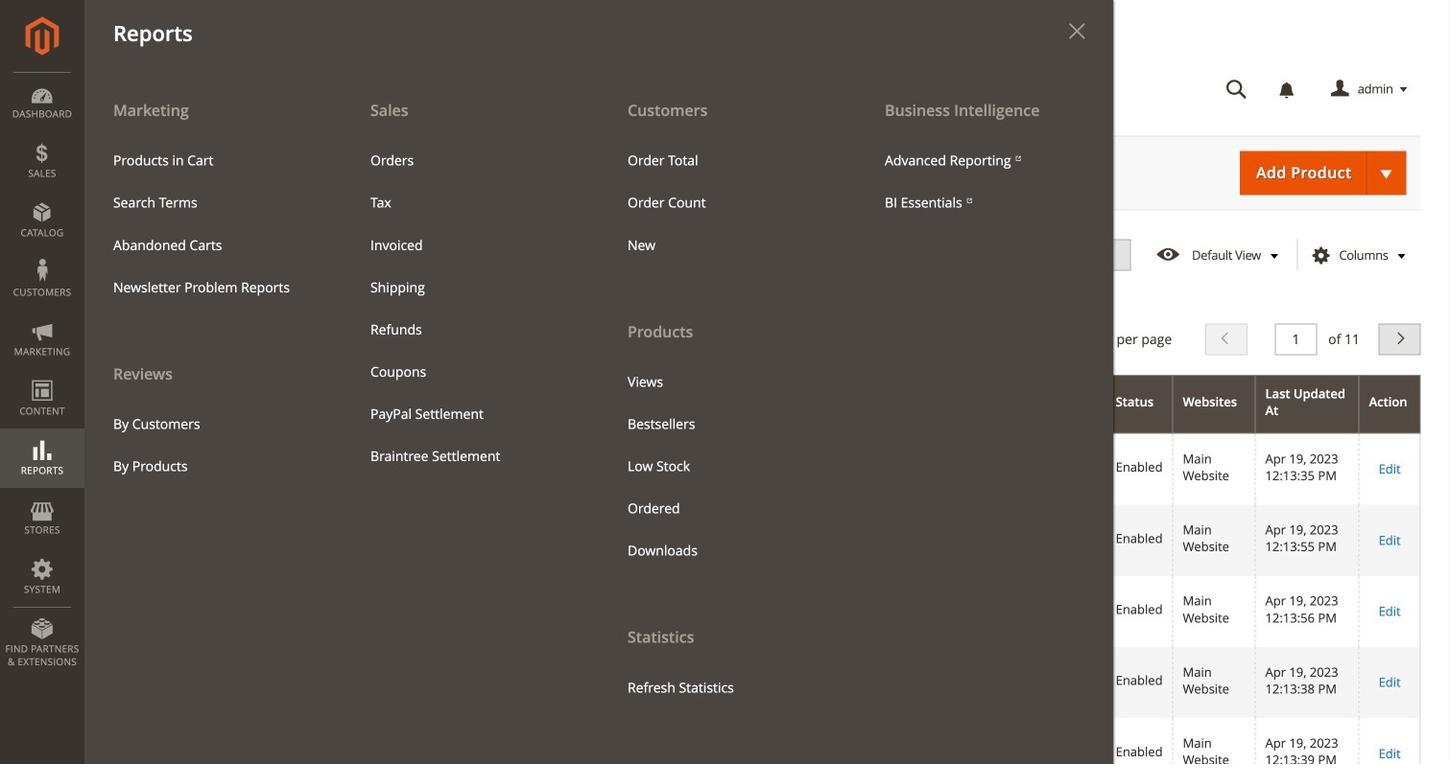 Task type: locate. For each thing, give the bounding box(es) containing it.
menu bar
[[0, 0, 1113, 765]]

menu
[[84, 88, 1113, 765], [84, 88, 342, 488], [599, 88, 856, 710], [99, 140, 327, 309], [356, 140, 584, 478], [613, 140, 842, 267], [870, 140, 1099, 224], [613, 361, 842, 573], [99, 404, 327, 488]]

None number field
[[1275, 324, 1317, 356]]

geo insulated jogging pant image
[[231, 444, 279, 492]]

torque power short image
[[231, 657, 279, 705]]

orestes fitness short image
[[231, 729, 279, 765]]



Task type: vqa. For each thing, say whether or not it's contained in the screenshot.
Magento Admin Panel icon
yes



Task type: describe. For each thing, give the bounding box(es) containing it.
Search by keyword text field
[[113, 281, 550, 312]]

mimi all-purpose short image
[[231, 586, 279, 634]]

magento admin panel image
[[25, 16, 59, 56]]

angel light running short image
[[231, 515, 279, 563]]



